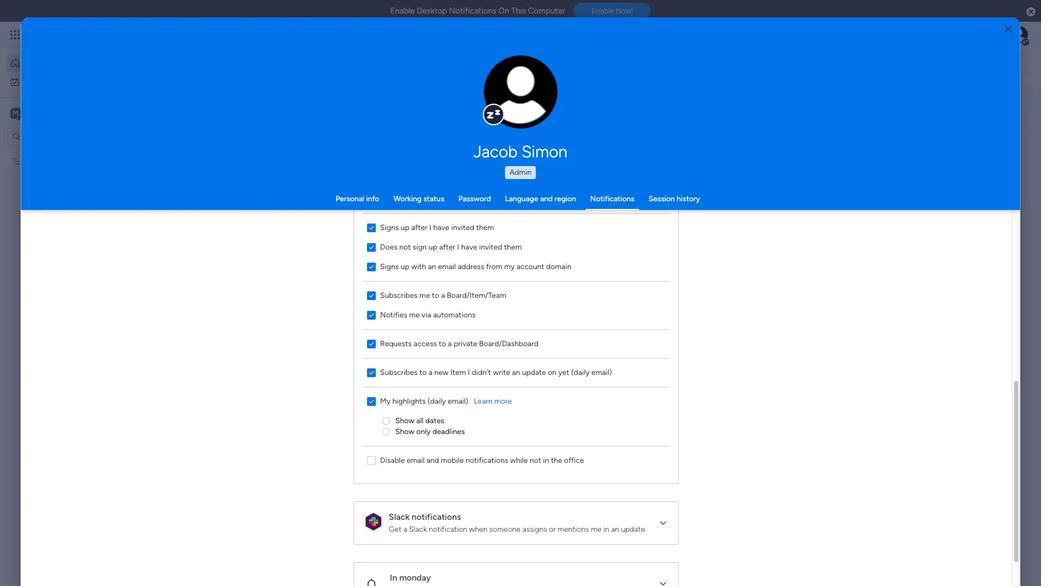 Task type: locate. For each thing, give the bounding box(es) containing it.
signs up does
[[381, 223, 399, 232]]

email) left learn
[[448, 396, 469, 406]]

0 vertical spatial notifications
[[466, 456, 509, 465]]

1 horizontal spatial invited
[[480, 242, 503, 252]]

and
[[541, 194, 553, 203], [372, 371, 386, 382], [427, 456, 440, 465]]

up for after
[[401, 223, 410, 232]]

an right write
[[513, 368, 521, 377]]

0 vertical spatial email)
[[592, 368, 613, 377]]

1 vertical spatial and
[[372, 371, 386, 382]]

up down working
[[401, 223, 410, 232]]

1 vertical spatial work
[[227, 238, 244, 247]]

0 vertical spatial them
[[477, 223, 495, 232]]

enable left now!
[[592, 7, 615, 15]]

slack right get
[[410, 524, 427, 534]]

me for subscribes
[[420, 291, 431, 300]]

i for new
[[468, 368, 470, 377]]

subscribes down requests
[[381, 368, 418, 377]]

show only deadlines
[[396, 427, 465, 436]]

0 horizontal spatial notifications
[[449, 6, 497, 16]]

and left region
[[541, 194, 553, 203]]

enable
[[391, 6, 415, 16], [592, 7, 615, 15]]

1 horizontal spatial i
[[458, 242, 460, 252]]

a right get
[[404, 524, 408, 534]]

my for my board
[[26, 157, 36, 166]]

notifications left on
[[449, 6, 497, 16]]

only
[[417, 427, 431, 436]]

0 horizontal spatial main
[[25, 108, 44, 118]]

invited up does not sign up after i have invited them
[[452, 223, 475, 232]]

(daily
[[572, 368, 590, 377], [428, 396, 446, 406]]

1 vertical spatial in
[[604, 524, 610, 534]]

0 horizontal spatial not
[[400, 242, 411, 252]]

to
[[433, 291, 440, 300], [439, 339, 447, 348], [420, 368, 427, 377]]

0 vertical spatial me
[[420, 291, 431, 300]]

Search in workspace field
[[23, 130, 91, 143]]

1 vertical spatial subscribes
[[381, 368, 418, 377]]

0 vertical spatial up
[[401, 223, 410, 232]]

email right disable
[[407, 456, 425, 465]]

have up does not sign up after i have invited them
[[434, 223, 450, 232]]

me up via
[[420, 291, 431, 300]]

my board list box
[[0, 150, 138, 317]]

my left highlights
[[381, 396, 391, 406]]

to for access
[[439, 339, 447, 348]]

1 vertical spatial me
[[410, 310, 420, 319]]

enable left desktop
[[391, 6, 415, 16]]

in monday
[[390, 572, 431, 583]]

slack up get
[[389, 511, 410, 522]]

jacob
[[474, 142, 518, 162]]

work down "home"
[[36, 77, 53, 86]]

an right with
[[429, 262, 437, 271]]

i up does not sign up after i have invited them
[[430, 223, 432, 232]]

0 horizontal spatial update
[[523, 368, 547, 377]]

show left all
[[396, 416, 415, 425]]

dates
[[426, 416, 445, 425]]

up right sign
[[429, 242, 438, 252]]

1 horizontal spatial have
[[462, 242, 478, 252]]

invited
[[452, 223, 475, 232], [480, 242, 503, 252]]

with
[[412, 262, 427, 271]]

0 vertical spatial in
[[544, 456, 550, 465]]

i
[[430, 223, 432, 232], [458, 242, 460, 252], [468, 368, 470, 377]]

0 horizontal spatial workspace
[[46, 108, 89, 118]]

workspace up "search in workspace" field
[[46, 108, 89, 118]]

admin
[[510, 168, 532, 177]]

1 vertical spatial main
[[299, 238, 315, 247]]

teammates
[[326, 371, 370, 382]]

workspace right >
[[317, 238, 354, 247]]

0 vertical spatial main
[[25, 108, 44, 118]]

(daily up dates
[[428, 396, 446, 406]]

1 show from the top
[[396, 416, 415, 425]]

2 horizontal spatial an
[[612, 524, 620, 534]]

to left new in the bottom left of the page
[[420, 368, 427, 377]]

my inside region
[[381, 396, 391, 406]]

1 horizontal spatial and
[[427, 456, 440, 465]]

an
[[429, 262, 437, 271], [513, 368, 521, 377], [612, 524, 620, 534]]

and left start
[[372, 371, 386, 382]]

1 horizontal spatial email)
[[592, 368, 613, 377]]

up left with
[[401, 262, 410, 271]]

up
[[401, 223, 410, 232], [429, 242, 438, 252], [401, 262, 410, 271]]

them up "my" in the left top of the page
[[505, 242, 522, 252]]

0 vertical spatial show
[[396, 416, 415, 425]]

enable for enable desktop notifications on this computer
[[391, 6, 415, 16]]

my work
[[24, 77, 53, 86]]

2 show from the top
[[396, 427, 415, 436]]

change profile picture button
[[484, 55, 558, 129]]

notifies me via automations
[[381, 310, 476, 319]]

1 horizontal spatial update
[[622, 524, 646, 534]]

1 subscribes from the top
[[381, 291, 418, 300]]

update inside the slack notifications get a slack notification when someone assigns or mentions me in an update
[[622, 524, 646, 534]]

signs for signs up with an email address from my account domain
[[381, 262, 399, 271]]

0 horizontal spatial i
[[430, 223, 432, 232]]

notifications right region
[[591, 194, 635, 203]]

enable inside button
[[592, 7, 615, 15]]

1 horizontal spatial email
[[438, 262, 456, 271]]

signs up after i have invited them
[[381, 223, 495, 232]]

0 vertical spatial after
[[412, 223, 428, 232]]

new
[[435, 368, 449, 377]]

my board
[[26, 157, 58, 166]]

main right "workspace" icon
[[25, 108, 44, 118]]

0 vertical spatial invited
[[452, 223, 475, 232]]

0 vertical spatial notifications
[[449, 6, 497, 16]]

show down show all dates
[[396, 427, 415, 436]]

0 horizontal spatial have
[[434, 223, 450, 232]]

0 vertical spatial work
[[36, 77, 53, 86]]

main right >
[[299, 238, 315, 247]]

on
[[499, 6, 510, 16]]

automations
[[434, 310, 476, 319]]

0 vertical spatial to
[[433, 291, 440, 300]]

and left mobile
[[427, 456, 440, 465]]

2 vertical spatial i
[[468, 368, 470, 377]]

workspace selection element
[[10, 107, 91, 121]]

2 vertical spatial me
[[592, 524, 602, 534]]

0 vertical spatial update
[[523, 368, 547, 377]]

0 vertical spatial subscribes
[[381, 291, 418, 300]]

2 horizontal spatial i
[[468, 368, 470, 377]]

an right mentions
[[612, 524, 620, 534]]

profile
[[524, 98, 544, 106]]

1 horizontal spatial main
[[299, 238, 315, 247]]

1 vertical spatial my
[[26, 157, 36, 166]]

to up the notifies me via automations
[[433, 291, 440, 300]]

subscribes up notifies
[[381, 291, 418, 300]]

i right item
[[468, 368, 470, 377]]

assigns
[[523, 524, 548, 534]]

highlights
[[393, 396, 426, 406]]

1 signs from the top
[[381, 223, 399, 232]]

0 vertical spatial signs
[[381, 223, 399, 232]]

0 vertical spatial (daily
[[572, 368, 590, 377]]

collaborating
[[409, 371, 460, 382]]

1 horizontal spatial not
[[530, 456, 542, 465]]

1 vertical spatial email
[[407, 456, 425, 465]]

start
[[389, 371, 407, 382]]

0 vertical spatial workspace
[[46, 108, 89, 118]]

1 vertical spatial notifications
[[591, 194, 635, 203]]

a left private
[[448, 339, 452, 348]]

1 vertical spatial notifications
[[412, 511, 462, 522]]

not
[[400, 242, 411, 252], [530, 456, 542, 465]]

work left management
[[227, 238, 244, 247]]

1 horizontal spatial workspace
[[317, 238, 354, 247]]

notifications
[[449, 6, 497, 16], [591, 194, 635, 203]]

0 horizontal spatial enable
[[391, 6, 415, 16]]

2 vertical spatial and
[[427, 456, 440, 465]]

2 vertical spatial my
[[381, 396, 391, 406]]

a left new in the bottom left of the page
[[429, 368, 433, 377]]

in left the
[[544, 456, 550, 465]]

2 subscribes from the top
[[381, 368, 418, 377]]

not left sign
[[400, 242, 411, 252]]

get
[[389, 524, 402, 534]]

0 horizontal spatial email)
[[448, 396, 469, 406]]

my work button
[[7, 73, 117, 90]]

email down does not sign up after i have invited them
[[438, 262, 456, 271]]

1 vertical spatial after
[[440, 242, 456, 252]]

notifications left while
[[466, 456, 509, 465]]

session history
[[649, 194, 701, 203]]

0 horizontal spatial an
[[429, 262, 437, 271]]

show for show only deadlines
[[396, 427, 415, 436]]

language and region link
[[505, 194, 577, 203]]

1 vertical spatial signs
[[381, 262, 399, 271]]

in monday button
[[355, 562, 679, 586]]

notifications inside region
[[466, 456, 509, 465]]

work inside button
[[36, 77, 53, 86]]

1 vertical spatial an
[[513, 368, 521, 377]]

1 vertical spatial to
[[439, 339, 447, 348]]

my left "board"
[[26, 157, 36, 166]]

didn't
[[472, 368, 492, 377]]

work
[[36, 77, 53, 86], [227, 238, 244, 247]]

1 vertical spatial i
[[458, 242, 460, 252]]

the
[[552, 456, 563, 465]]

show
[[396, 416, 415, 425], [396, 427, 415, 436]]

1 horizontal spatial notifications
[[466, 456, 509, 465]]

my
[[24, 77, 34, 86], [26, 157, 36, 166], [381, 396, 391, 406]]

yet
[[559, 368, 570, 377]]

0 horizontal spatial work
[[36, 77, 53, 86]]

session history link
[[649, 194, 701, 203]]

them down 'password'
[[477, 223, 495, 232]]

while
[[511, 456, 529, 465]]

after
[[412, 223, 428, 232], [440, 242, 456, 252]]

me right mentions
[[592, 524, 602, 534]]

(daily right yet
[[572, 368, 590, 377]]

email) right yet
[[592, 368, 613, 377]]

enable for enable now!
[[592, 7, 615, 15]]

2 horizontal spatial and
[[541, 194, 553, 203]]

have up address
[[462, 242, 478, 252]]

history
[[677, 194, 701, 203]]

desktop
[[417, 6, 447, 16]]

on
[[549, 368, 557, 377]]

me inside the slack notifications get a slack notification when someone assigns or mentions me in an update
[[592, 524, 602, 534]]

0 vertical spatial i
[[430, 223, 432, 232]]

a inside the slack notifications get a slack notification when someone assigns or mentions me in an update
[[404, 524, 408, 534]]

password link
[[459, 194, 491, 203]]

1 horizontal spatial an
[[513, 368, 521, 377]]

invited up from
[[480, 242, 503, 252]]

option
[[0, 151, 138, 154]]

1 vertical spatial show
[[396, 427, 415, 436]]

jacob simon image
[[1012, 26, 1029, 43]]

personal info link
[[336, 194, 380, 203]]

notifications up the notification
[[412, 511, 462, 522]]

show for show all dates
[[396, 416, 415, 425]]

work management > main workspace
[[227, 238, 354, 247]]

1 horizontal spatial (daily
[[572, 368, 590, 377]]

board/item/team
[[447, 291, 507, 300]]

1 vertical spatial update
[[622, 524, 646, 534]]

select product image
[[10, 29, 21, 40]]

after down "signs up after i have invited them"
[[440, 242, 456, 252]]

enable now! button
[[574, 3, 651, 19]]

me left via
[[410, 310, 420, 319]]

my inside button
[[24, 77, 34, 86]]

0 vertical spatial my
[[24, 77, 34, 86]]

signs up with an email address from my account domain
[[381, 262, 572, 271]]

my inside list box
[[26, 157, 36, 166]]

0 horizontal spatial them
[[477, 223, 495, 232]]

subscribes
[[381, 291, 418, 300], [381, 368, 418, 377]]

i up address
[[458, 242, 460, 252]]

personal
[[336, 194, 365, 203]]

0 horizontal spatial in
[[544, 456, 550, 465]]

requests access to a private board/dashboard
[[381, 339, 539, 348]]

address
[[458, 262, 485, 271]]

a for me
[[442, 291, 446, 300]]

my down "home"
[[24, 77, 34, 86]]

status
[[424, 194, 445, 203]]

monday
[[400, 572, 431, 583]]

workspace
[[46, 108, 89, 118], [317, 238, 354, 247]]

in
[[390, 572, 398, 583]]

region
[[355, 60, 679, 483]]

my highlights (daily email)
[[381, 396, 469, 406]]

0 horizontal spatial invited
[[452, 223, 475, 232]]

1 horizontal spatial them
[[505, 242, 522, 252]]

2 vertical spatial up
[[401, 262, 410, 271]]

a up "automations"
[[442, 291, 446, 300]]

not right while
[[530, 456, 542, 465]]

enable desktop notifications on this computer
[[391, 6, 566, 16]]

working status link
[[394, 194, 445, 203]]

to right access
[[439, 339, 447, 348]]

signs for signs up after i have invited them
[[381, 223, 399, 232]]

1 horizontal spatial enable
[[592, 7, 615, 15]]

language
[[505, 194, 539, 203]]

2 signs from the top
[[381, 262, 399, 271]]

signs down does
[[381, 262, 399, 271]]

2 vertical spatial an
[[612, 524, 620, 534]]

email
[[438, 262, 456, 271], [407, 456, 425, 465]]

in right mentions
[[604, 524, 610, 534]]

0 horizontal spatial (daily
[[428, 396, 446, 406]]

more
[[495, 396, 513, 406]]

1 horizontal spatial in
[[604, 524, 610, 534]]

1 horizontal spatial notifications
[[591, 194, 635, 203]]

me for notifies
[[410, 310, 420, 319]]

1 vertical spatial invited
[[480, 242, 503, 252]]

after up sign
[[412, 223, 428, 232]]

0 horizontal spatial notifications
[[412, 511, 462, 522]]



Task type: vqa. For each thing, say whether or not it's contained in the screenshot.
the work in work management > Main workspace link
yes



Task type: describe. For each thing, give the bounding box(es) containing it.
notifications inside the slack notifications get a slack notification when someone assigns or mentions me in an update
[[412, 511, 462, 522]]

0 vertical spatial an
[[429, 262, 437, 271]]

subscribes for subscribes me to a board/item/team
[[381, 291, 418, 300]]

jacob simon
[[474, 142, 568, 162]]

1 vertical spatial (daily
[[428, 396, 446, 406]]

0 vertical spatial not
[[400, 242, 411, 252]]

via
[[422, 310, 432, 319]]

write
[[493, 368, 511, 377]]

does not sign up after i have invited them
[[381, 242, 522, 252]]

slack notifications get a slack notification when someone assigns or mentions me in an update
[[389, 511, 646, 534]]

home
[[25, 58, 46, 67]]

0 vertical spatial slack
[[389, 511, 410, 522]]

working status
[[394, 194, 445, 203]]

0 vertical spatial have
[[434, 223, 450, 232]]

in inside region
[[544, 456, 550, 465]]

show all dates
[[396, 416, 445, 425]]

notification
[[429, 524, 468, 534]]

notifications link
[[591, 194, 635, 203]]

1 vertical spatial workspace
[[317, 238, 354, 247]]

work management > main workspace link
[[209, 132, 361, 254]]

region
[[555, 194, 577, 203]]

0 horizontal spatial and
[[372, 371, 386, 382]]

up for with
[[401, 262, 410, 271]]

simon
[[522, 142, 568, 162]]

learn more link
[[474, 396, 513, 407]]

notifies
[[381, 310, 408, 319]]

m
[[13, 108, 19, 117]]

1 vertical spatial not
[[530, 456, 542, 465]]

1 vertical spatial up
[[429, 242, 438, 252]]

now!
[[616, 7, 633, 15]]

1 horizontal spatial work
[[227, 238, 244, 247]]

change profile picture
[[498, 98, 544, 115]]

0 vertical spatial and
[[541, 194, 553, 203]]

1 horizontal spatial after
[[440, 242, 456, 252]]

this
[[512, 6, 526, 16]]

1 vertical spatial have
[[462, 242, 478, 252]]

subscribes me to a board/item/team
[[381, 291, 507, 300]]

jacob simon button
[[372, 142, 670, 162]]

private
[[454, 339, 478, 348]]

a for access
[[448, 339, 452, 348]]

an inside the slack notifications get a slack notification when someone assigns or mentions me in an update
[[612, 524, 620, 534]]

dapulse close image
[[1027, 7, 1036, 17]]

learn
[[474, 396, 493, 406]]

1 vertical spatial slack
[[410, 524, 427, 534]]

enable now!
[[592, 7, 633, 15]]

0 horizontal spatial email
[[407, 456, 425, 465]]

working
[[394, 194, 422, 203]]

my
[[505, 262, 515, 271]]

workspace image
[[10, 107, 21, 119]]

0 horizontal spatial after
[[412, 223, 428, 232]]

>
[[292, 238, 297, 247]]

invite your teammates and start collaborating
[[282, 371, 460, 382]]

my for my work
[[24, 77, 34, 86]]

1 vertical spatial email)
[[448, 396, 469, 406]]

info
[[366, 194, 380, 203]]

1 vertical spatial them
[[505, 242, 522, 252]]

deadlines
[[433, 427, 465, 436]]

home button
[[7, 54, 117, 72]]

close image
[[1006, 25, 1012, 33]]

main inside workspace selection element
[[25, 108, 44, 118]]

0 vertical spatial email
[[438, 262, 456, 271]]

a for notifications
[[404, 524, 408, 534]]

office
[[565, 456, 585, 465]]

to for me
[[433, 291, 440, 300]]

password
[[459, 194, 491, 203]]

someone
[[490, 524, 521, 534]]

mentions
[[558, 524, 590, 534]]

all
[[417, 416, 424, 425]]

your
[[306, 371, 324, 382]]

change
[[498, 98, 523, 106]]

management
[[246, 238, 291, 247]]

update inside region
[[523, 368, 547, 377]]

and inside region
[[427, 456, 440, 465]]

domain
[[547, 262, 572, 271]]

region containing signs up after i have invited them
[[355, 60, 679, 483]]

my for my highlights (daily email)
[[381, 396, 391, 406]]

disable email and mobile notifications while not in the office
[[381, 456, 585, 465]]

subscribes to a new item i didn't write an update on yet (daily email)
[[381, 368, 613, 377]]

2 vertical spatial to
[[420, 368, 427, 377]]

board/dashboard
[[480, 339, 539, 348]]

board
[[38, 157, 58, 166]]

session
[[649, 194, 675, 203]]

when
[[470, 524, 488, 534]]

access
[[414, 339, 437, 348]]

requests
[[381, 339, 412, 348]]

or
[[550, 524, 557, 534]]

computer
[[528, 6, 566, 16]]

learn more
[[474, 396, 513, 406]]

item
[[451, 368, 467, 377]]

picture
[[510, 107, 532, 115]]

in inside the slack notifications get a slack notification when someone assigns or mentions me in an update
[[604, 524, 610, 534]]

subscribes for subscribes to a new item i didn't write an update on yet (daily email)
[[381, 368, 418, 377]]

main workspace
[[25, 108, 89, 118]]

mobile
[[441, 456, 464, 465]]

disable
[[381, 456, 405, 465]]

language and region
[[505, 194, 577, 203]]

sign
[[413, 242, 427, 252]]

does
[[381, 242, 398, 252]]

i for up
[[458, 242, 460, 252]]



